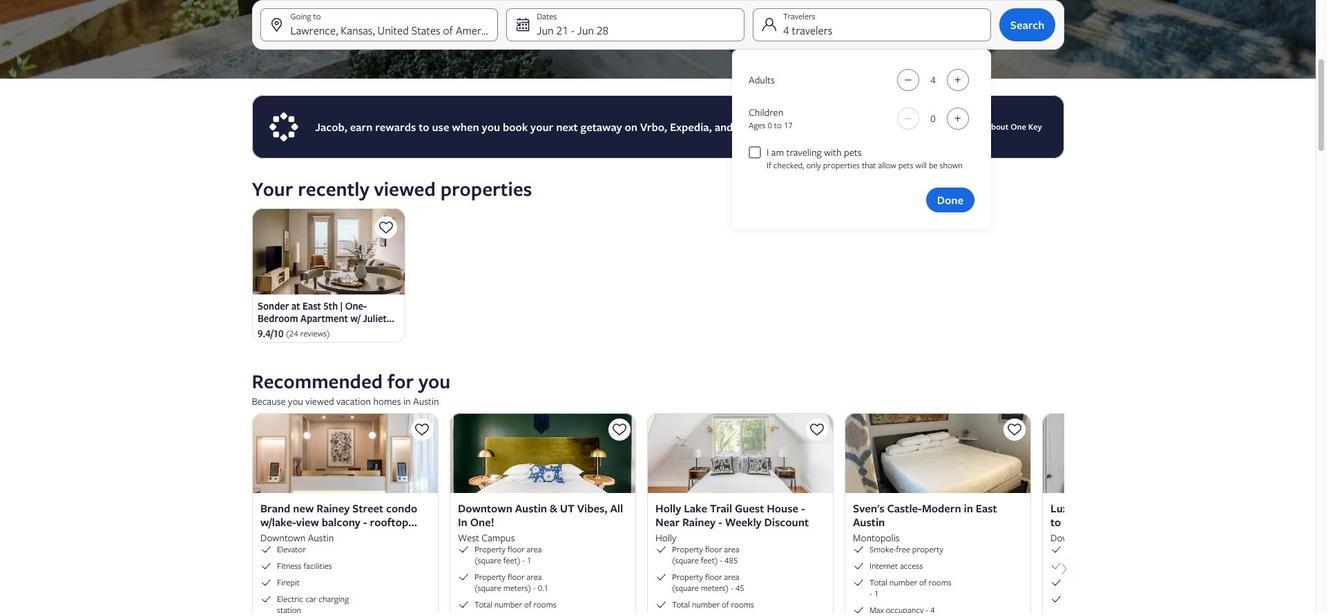 Task type: describe. For each thing, give the bounding box(es) containing it.
decrease the number of adults image
[[900, 75, 916, 86]]

decrease the number of children image
[[900, 113, 916, 124]]

room image for the save holly lake trail guest house - near rainey - weekly discount to a trip checkbox
[[647, 414, 833, 494]]

room image for save downtown austin & ut vibes, all in one! to a trip checkbox
[[449, 414, 636, 494]]

Save Holly Lake Trail Guest House - Near Rainey - Weekly Discount to a trip checkbox
[[806, 419, 828, 441]]

increase the number of children image
[[949, 113, 966, 124]]

Save Brand new Rainey Street condo w/lake-view balcony - rooftop pool & gym, dogs OK to a trip checkbox
[[411, 419, 433, 441]]

Save Downtown Austin & UT Vibes, All In One! to a trip checkbox
[[608, 419, 630, 441]]

room image for 'save sven's castle-modern in east austin to a trip' option
[[844, 414, 1031, 494]]

increase the number of adults image
[[949, 75, 966, 86]]

Save Sonder at East 5th | One-Bedroom Apartment w/ Juliet Balcony to a trip checkbox
[[375, 217, 397, 239]]



Task type: vqa. For each thing, say whether or not it's contained in the screenshot.
Save Sonder at East 5th | One-Bedroom Apartment w/ Juliet Balcony to a trip checkbox
yes



Task type: locate. For each thing, give the bounding box(es) containing it.
dining image
[[252, 209, 405, 295]]

wizard region
[[0, 0, 1316, 229]]

room image
[[449, 414, 636, 494], [647, 414, 833, 494], [844, 414, 1031, 494], [1042, 414, 1228, 494]]

lobby image
[[252, 414, 438, 494]]

show next card image
[[1056, 561, 1072, 578]]

3 room image from the left
[[844, 414, 1031, 494]]

xsmall image
[[655, 545, 666, 556], [853, 545, 864, 556], [1050, 545, 1061, 556], [260, 561, 271, 572], [853, 561, 864, 572], [1050, 561, 1061, 572], [458, 572, 469, 583], [655, 572, 666, 583], [260, 578, 271, 589], [853, 578, 864, 589], [1050, 578, 1061, 589], [853, 606, 864, 614]]

2 room image from the left
[[647, 414, 833, 494]]

4 room image from the left
[[1042, 414, 1228, 494]]

Save Sven's Castle-Modern in East Austin to a trip checkbox
[[1003, 419, 1025, 441]]

xsmall image
[[260, 545, 271, 556], [458, 545, 469, 556], [260, 594, 271, 606], [1050, 594, 1061, 606], [458, 600, 469, 611], [655, 600, 666, 611]]

1 room image from the left
[[449, 414, 636, 494]]



